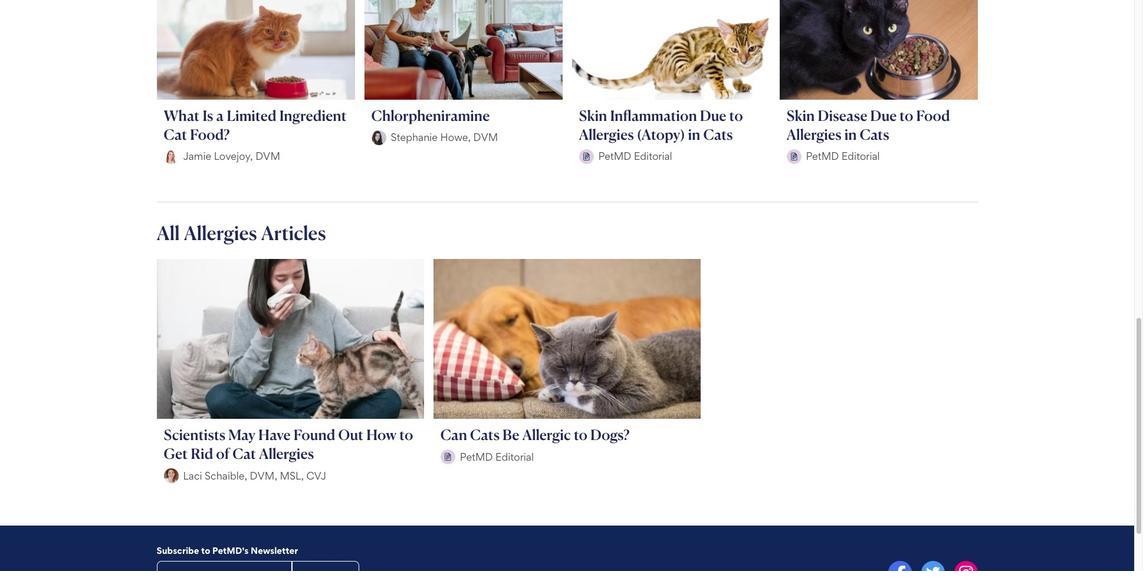 Task type: locate. For each thing, give the bounding box(es) containing it.
scientists
[[164, 426, 226, 444]]

allergies down inflammation
[[579, 126, 634, 143]]

social element
[[572, 561, 978, 571]]

cats down the 'disease'
[[860, 126, 890, 143]]

by image
[[371, 130, 386, 145], [787, 149, 802, 164]]

editorial down skin disease due to food allergies in cats
[[842, 150, 880, 162]]

1 horizontal spatial cat
[[233, 445, 256, 463]]

editorial
[[634, 150, 672, 162], [842, 150, 880, 162], [496, 451, 534, 463]]

twitter image
[[921, 561, 945, 571]]

2 skin from the left
[[787, 107, 815, 124]]

petmd down the skin inflammation due to allergies (atopy) in cats
[[599, 150, 631, 162]]

cat inside scientists may have found out how to get rid of cat allergies
[[233, 445, 256, 463]]

due inside skin disease due to food allergies in cats
[[871, 107, 897, 124]]

disease
[[818, 107, 868, 124]]

facebook image
[[888, 561, 912, 571]]

0 horizontal spatial dvm
[[256, 150, 280, 162]]

(atopy)
[[637, 126, 685, 143]]

petmd
[[599, 150, 631, 162], [806, 150, 839, 162], [460, 451, 493, 463]]

allergies down the 'disease'
[[787, 126, 842, 143]]

stephanie
[[391, 131, 438, 144]]

1 horizontal spatial cats
[[704, 126, 733, 143]]

in
[[688, 126, 701, 143], [845, 126, 857, 143]]

allergies inside skin disease due to food allergies in cats
[[787, 126, 842, 143]]

skin inside the skin inflammation due to allergies (atopy) in cats
[[579, 107, 607, 124]]

articles
[[261, 221, 326, 245]]

0 horizontal spatial skin
[[579, 107, 607, 124]]

1 in from the left
[[688, 126, 701, 143]]

0 horizontal spatial petmd
[[460, 451, 493, 463]]

editorial for inflammation
[[634, 150, 672, 162]]

1 horizontal spatial editorial
[[634, 150, 672, 162]]

petmd for cats
[[460, 451, 493, 463]]

cats for disease
[[860, 126, 890, 143]]

cats for inflammation
[[704, 126, 733, 143]]

1 horizontal spatial by image
[[787, 149, 802, 164]]

1 horizontal spatial in
[[845, 126, 857, 143]]

cats inside skin disease due to food allergies in cats
[[860, 126, 890, 143]]

dvm down the what is a limited ingredient cat food?
[[256, 150, 280, 162]]

2 horizontal spatial editorial
[[842, 150, 880, 162]]

skin inside skin disease due to food allergies in cats
[[787, 107, 815, 124]]

0 horizontal spatial due
[[700, 107, 727, 124]]

petmd editorial down skin disease due to food allergies in cats
[[806, 150, 880, 162]]

laci
[[183, 469, 202, 482]]

schaible,
[[205, 469, 247, 482]]

what
[[164, 107, 200, 124]]

0 horizontal spatial cats
[[470, 426, 500, 444]]

allergies
[[579, 126, 634, 143], [787, 126, 842, 143], [184, 221, 257, 245], [259, 445, 314, 463]]

in right (atopy)
[[688, 126, 701, 143]]

0 horizontal spatial editorial
[[496, 451, 534, 463]]

cat down what
[[164, 126, 187, 143]]

cat
[[164, 126, 187, 143], [233, 445, 256, 463]]

editorial down (atopy)
[[634, 150, 672, 162]]

food
[[917, 107, 950, 124]]

jamie
[[183, 150, 211, 162]]

scientists may have found out how to get rid of cat allergies
[[164, 426, 413, 463]]

found
[[294, 426, 335, 444]]

2 in from the left
[[845, 126, 857, 143]]

1 vertical spatial by image
[[787, 149, 802, 164]]

newsletter
[[251, 545, 298, 556]]

1 horizontal spatial dvm
[[474, 131, 498, 144]]

is
[[203, 107, 213, 124]]

0 vertical spatial by image
[[371, 130, 386, 145]]

2 due from the left
[[871, 107, 897, 124]]

2 horizontal spatial petmd editorial
[[806, 150, 880, 162]]

can
[[441, 426, 467, 444]]

1 skin from the left
[[579, 107, 607, 124]]

cvj
[[306, 469, 326, 482]]

get
[[164, 445, 188, 463]]

instagram image
[[954, 561, 978, 571]]

petmd editorial down (atopy)
[[599, 150, 672, 162]]

by image for scientists may have found out how to get rid of cat allergies
[[164, 468, 178, 483]]

petmd editorial for disease
[[806, 150, 880, 162]]

2 horizontal spatial petmd
[[806, 150, 839, 162]]

1 horizontal spatial petmd
[[599, 150, 631, 162]]

may
[[228, 426, 256, 444]]

skin
[[579, 107, 607, 124], [787, 107, 815, 124]]

due for inflammation
[[700, 107, 727, 124]]

cats left be
[[470, 426, 500, 444]]

dvm right howe,
[[474, 131, 498, 144]]

cats
[[704, 126, 733, 143], [860, 126, 890, 143], [470, 426, 500, 444]]

1 due from the left
[[700, 107, 727, 124]]

cat down may
[[233, 445, 256, 463]]

can cats be allergic to dogs?
[[441, 426, 630, 444]]

jamie lovejoy, dvm
[[183, 150, 280, 162]]

0 horizontal spatial cat
[[164, 126, 187, 143]]

1 horizontal spatial skin
[[787, 107, 815, 124]]

out
[[338, 426, 364, 444]]

in for (atopy)
[[688, 126, 701, 143]]

skin disease due to food allergies in cats
[[787, 107, 950, 143]]

in inside skin disease due to food allergies in cats
[[845, 126, 857, 143]]

due inside the skin inflammation due to allergies (atopy) in cats
[[700, 107, 727, 124]]

by image for what is a limited ingredient cat food?
[[164, 149, 178, 164]]

0 horizontal spatial by image
[[371, 130, 386, 145]]

cats inside the skin inflammation due to allergies (atopy) in cats
[[704, 126, 733, 143]]

allergies down have
[[259, 445, 314, 463]]

0 vertical spatial dvm
[[474, 131, 498, 144]]

petmd for disease
[[806, 150, 839, 162]]

petmd editorial
[[599, 150, 672, 162], [806, 150, 880, 162], [460, 451, 534, 463]]

in down the 'disease'
[[845, 126, 857, 143]]

by image for can cats be allergic to dogs?
[[441, 450, 455, 464]]

2 horizontal spatial cats
[[860, 126, 890, 143]]

0 vertical spatial cat
[[164, 126, 187, 143]]

None email field
[[157, 561, 292, 571]]

editorial down be
[[496, 451, 534, 463]]

0 horizontal spatial petmd editorial
[[460, 451, 534, 463]]

dvm for what is a limited ingredient cat food?
[[256, 150, 280, 162]]

in inside the skin inflammation due to allergies (atopy) in cats
[[688, 126, 701, 143]]

dvm
[[474, 131, 498, 144], [256, 150, 280, 162]]

petmd down the 'disease'
[[806, 150, 839, 162]]

to
[[730, 107, 743, 124], [900, 107, 914, 124], [400, 426, 413, 444], [574, 426, 588, 444], [201, 545, 210, 556]]

editorial for disease
[[842, 150, 880, 162]]

of
[[216, 445, 230, 463]]

petmd editorial down be
[[460, 451, 534, 463]]

petmd for inflammation
[[599, 150, 631, 162]]

by image for skin inflammation due to allergies (atopy) in cats
[[579, 149, 594, 164]]

petmd editorial for inflammation
[[599, 150, 672, 162]]

a
[[216, 107, 224, 124]]

in for allergies
[[845, 126, 857, 143]]

petmd down can
[[460, 451, 493, 463]]

1 horizontal spatial petmd editorial
[[599, 150, 672, 162]]

to inside scientists may have found out how to get rid of cat allergies
[[400, 426, 413, 444]]

1 horizontal spatial due
[[871, 107, 897, 124]]

1 vertical spatial cat
[[233, 445, 256, 463]]

due
[[700, 107, 727, 124], [871, 107, 897, 124]]

by image
[[164, 149, 178, 164], [579, 149, 594, 164], [441, 450, 455, 464], [164, 468, 178, 483]]

editorial for cats
[[496, 451, 534, 463]]

0 horizontal spatial in
[[688, 126, 701, 143]]

cats right (atopy)
[[704, 126, 733, 143]]

1 vertical spatial dvm
[[256, 150, 280, 162]]



Task type: vqa. For each thing, say whether or not it's contained in the screenshot.
the exophthalmia
no



Task type: describe. For each thing, give the bounding box(es) containing it.
have
[[258, 426, 291, 444]]

food?
[[190, 126, 230, 143]]

allergies inside scientists may have found out how to get rid of cat allergies
[[259, 445, 314, 463]]

laci schaible, dvm, msl, cvj
[[183, 469, 326, 482]]

how
[[367, 426, 397, 444]]

what is a limited ingredient cat food?
[[164, 107, 347, 143]]

msl,
[[280, 469, 304, 482]]

dogs?
[[591, 426, 630, 444]]

subscribe to petmd's newsletter
[[157, 545, 298, 556]]

be
[[503, 426, 519, 444]]

petmd's
[[212, 545, 249, 556]]

inflammation
[[610, 107, 697, 124]]

skin inflammation due to allergies (atopy) in cats
[[579, 107, 743, 143]]

limited
[[227, 107, 277, 124]]

howe,
[[440, 131, 471, 144]]

allergies inside the skin inflammation due to allergies (atopy) in cats
[[579, 126, 634, 143]]

lovejoy,
[[214, 150, 253, 162]]

allergic
[[522, 426, 571, 444]]

chlorpheniramine
[[371, 107, 490, 124]]

ingredient
[[279, 107, 347, 124]]

due for disease
[[871, 107, 897, 124]]

all
[[157, 221, 180, 245]]

to inside skin disease due to food allergies in cats
[[900, 107, 914, 124]]

allergies right all
[[184, 221, 257, 245]]

skin for skin disease due to food allergies in cats
[[787, 107, 815, 124]]

cat inside the what is a limited ingredient cat food?
[[164, 126, 187, 143]]

by image for skin disease due to food allergies in cats
[[787, 149, 802, 164]]

skin for skin inflammation due to allergies (atopy) in cats
[[579, 107, 607, 124]]

by image for chlorpheniramine
[[371, 130, 386, 145]]

petmd editorial for cats
[[460, 451, 534, 463]]

to inside the skin inflammation due to allergies (atopy) in cats
[[730, 107, 743, 124]]

all allergies articles
[[157, 221, 326, 245]]

stephanie howe, dvm
[[391, 131, 498, 144]]

subscribe
[[157, 545, 199, 556]]

rid
[[191, 445, 213, 463]]

dvm for chlorpheniramine
[[474, 131, 498, 144]]

dvm,
[[250, 469, 277, 482]]



